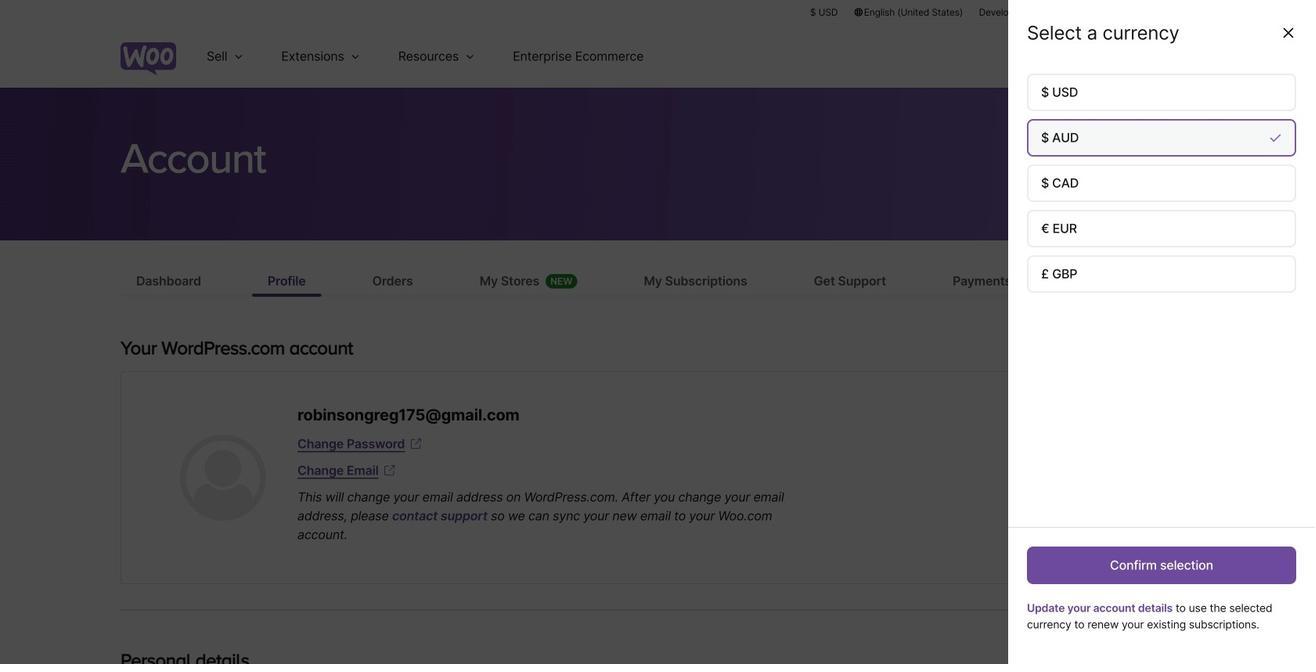 Task type: vqa. For each thing, say whether or not it's contained in the screenshot.
Open account menu image on the right top of page
yes



Task type: locate. For each thing, give the bounding box(es) containing it.
open account menu image
[[1170, 44, 1195, 69]]

service navigation menu element
[[1102, 31, 1195, 82]]

external link image
[[382, 463, 398, 479]]

external link image
[[408, 436, 424, 452]]



Task type: describe. For each thing, give the bounding box(es) containing it.
gravatar image image
[[180, 435, 266, 521]]

search image
[[1130, 44, 1155, 69]]

close selector image
[[1281, 25, 1297, 41]]



